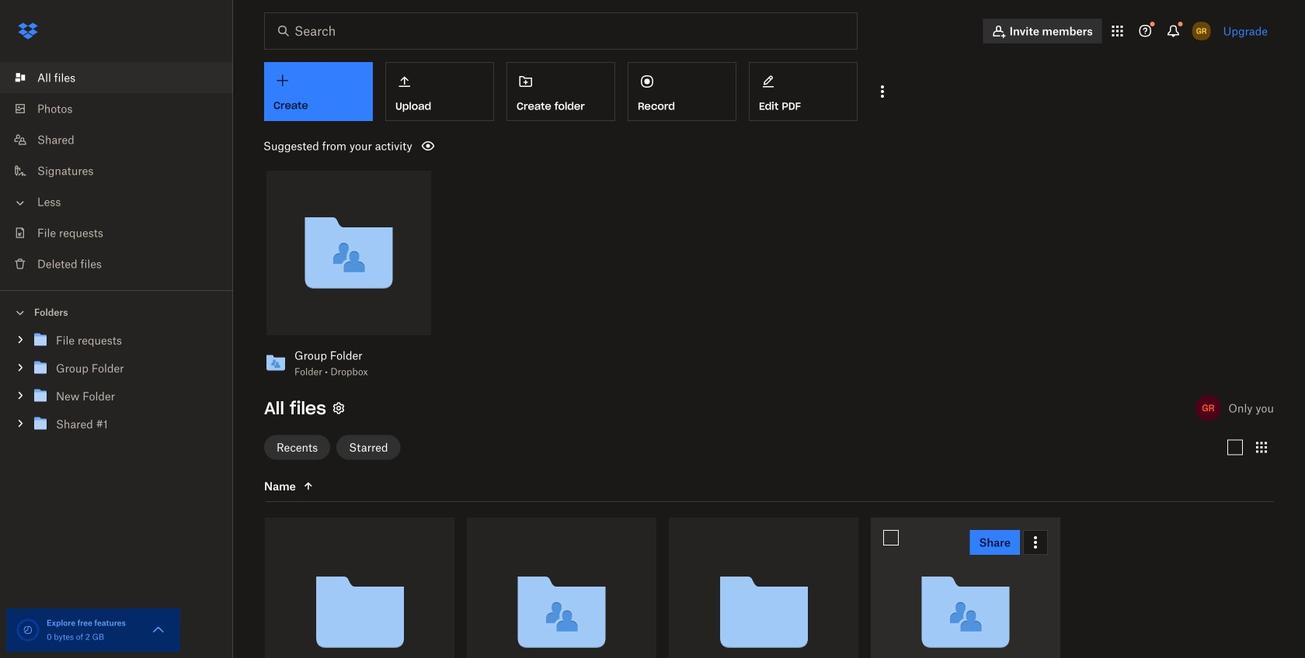 Task type: locate. For each thing, give the bounding box(es) containing it.
group
[[0, 324, 233, 450]]

folder, file requests row
[[265, 518, 455, 659]]

Search in folder "Dropbox" text field
[[294, 22, 825, 40]]

folder settings image
[[329, 399, 348, 418]]

list item
[[0, 62, 233, 93]]

list
[[0, 53, 233, 291]]



Task type: vqa. For each thing, say whether or not it's contained in the screenshot.
group
yes



Task type: describe. For each thing, give the bounding box(es) containing it.
folder, new folder row
[[669, 518, 859, 659]]

quota usage progress bar
[[16, 618, 40, 643]]

shared folder, shared #1 row
[[871, 518, 1061, 659]]

shared folder, group folder row
[[467, 518, 657, 659]]

quota usage image
[[16, 618, 40, 643]]

less image
[[12, 195, 28, 211]]

dropbox image
[[12, 16, 44, 47]]



